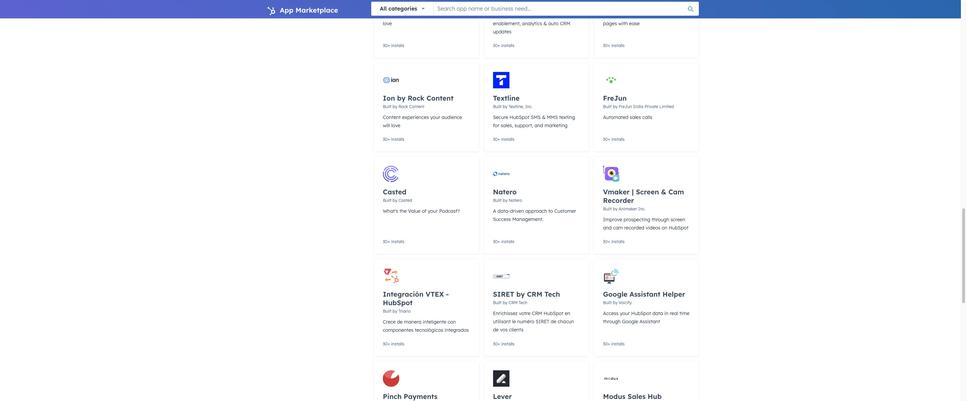 Task type: locate. For each thing, give the bounding box(es) containing it.
0 vertical spatial assistant
[[630, 290, 661, 299]]

& inside secure hubspot sms & mms texting for sales, support, and marketing
[[542, 114, 546, 121]]

installs down cam
[[612, 239, 625, 244]]

what's the value of your podcast?
[[383, 208, 460, 214]]

the inside 'sell the way your future customers love'
[[392, 12, 399, 18]]

0 vertical spatial through
[[652, 217, 670, 223]]

casted
[[383, 188, 407, 196], [399, 198, 412, 203]]

30 + installs down componentes
[[383, 342, 404, 347]]

+ for integración
[[388, 342, 390, 347]]

natero up driven
[[509, 198, 522, 203]]

+ down will
[[388, 137, 390, 142]]

by left voicify
[[613, 300, 618, 306]]

clients
[[509, 327, 524, 333]]

0 vertical spatial -
[[544, 12, 546, 18]]

hubspot inside enrichissez votre crm hubspot en utilisant le numéro siret de chacun de vos clients
[[544, 311, 564, 317]]

30 for casted
[[383, 239, 388, 244]]

hubspot up triario
[[383, 299, 413, 307]]

installs down "what's"
[[391, 239, 404, 244]]

textline built by textline, inc.
[[493, 94, 533, 109]]

+ for ion
[[388, 137, 390, 142]]

30 + installs down pages on the top right of the page
[[603, 43, 625, 48]]

+ for natero
[[498, 239, 500, 244]]

de left vos
[[493, 327, 499, 333]]

recorder
[[603, 196, 634, 205]]

sales down india
[[630, 114, 641, 121]]

your down the gmbh
[[411, 12, 421, 18]]

0 vertical spatial google
[[603, 290, 628, 299]]

pinch payments
[[383, 393, 438, 401]]

& left 'cam'
[[661, 188, 667, 196]]

+ down updates
[[498, 43, 500, 48]]

sell
[[383, 12, 391, 18]]

installs for ion
[[391, 137, 404, 142]]

30 for natero
[[493, 239, 498, 244]]

through
[[652, 217, 670, 223], [603, 319, 621, 325]]

inc. up prospecting
[[638, 207, 646, 212]]

built up create
[[603, 2, 612, 7]]

your inside access your hubspot data in real time through google assistant
[[620, 311, 630, 317]]

1 horizontal spatial content
[[409, 104, 425, 109]]

by right ion
[[397, 94, 406, 102]]

1 vertical spatial google
[[622, 319, 638, 325]]

love
[[383, 20, 392, 27], [391, 123, 400, 129]]

siret right numéro at the right bottom of the page
[[536, 319, 550, 325]]

1 horizontal spatial inc.
[[638, 207, 646, 212]]

installs down vos
[[501, 342, 515, 347]]

google up voicify
[[603, 290, 628, 299]]

installs down updates
[[501, 43, 515, 48]]

assistant inside access your hubspot data in real time through google assistant
[[640, 319, 660, 325]]

approach
[[526, 208, 547, 214]]

content up will
[[383, 114, 401, 121]]

0 horizontal spatial the
[[392, 12, 399, 18]]

love right will
[[391, 123, 400, 129]]

1 horizontal spatial de
[[493, 327, 499, 333]]

content inside content experiences your audience will love
[[383, 114, 401, 121]]

built up enrichissez
[[493, 300, 502, 306]]

0 horizontal spatial inc.
[[525, 104, 533, 109]]

data
[[653, 311, 663, 317]]

& inside "ai powered sales calls - live enablement, analytics & auto crm updates"
[[544, 20, 547, 27]]

installs down "sales,"
[[501, 137, 515, 142]]

marketplace
[[296, 6, 338, 14]]

0 vertical spatial inc.
[[525, 104, 533, 109]]

and inside the improve prospecting through screen and cam recorded videos on hubspot
[[603, 225, 612, 231]]

30 + installs down automated
[[603, 137, 625, 142]]

cam
[[669, 188, 684, 196]]

automated sales calls
[[603, 114, 652, 121]]

voicify
[[619, 300, 632, 306]]

1 vertical spatial -
[[446, 290, 449, 299]]

& for vmaker
[[661, 188, 667, 196]]

what's
[[383, 208, 398, 214]]

30 down automated
[[603, 137, 608, 142]]

by up enrichissez
[[503, 300, 508, 306]]

30 + installs down 'access'
[[603, 342, 625, 347]]

& left auto
[[544, 20, 547, 27]]

frejun up automated sales calls
[[619, 104, 632, 109]]

2 horizontal spatial content
[[427, 94, 454, 102]]

built up secure
[[493, 104, 502, 109]]

de inside crece de manera inteligente con componentes tecnológicos integrados
[[397, 319, 403, 325]]

30 for google
[[603, 342, 608, 347]]

installs for integración
[[391, 342, 404, 347]]

2 vertical spatial &
[[661, 188, 667, 196]]

calls down private
[[643, 114, 652, 121]]

a data-driven approach to customer success management.
[[493, 208, 576, 223]]

+ down "what's"
[[388, 239, 390, 244]]

- left live
[[544, 12, 546, 18]]

1 vertical spatial calls
[[643, 114, 652, 121]]

+ for google
[[608, 342, 610, 347]]

+ down automated
[[608, 137, 610, 142]]

1 vertical spatial through
[[603, 319, 621, 325]]

0 horizontal spatial de
[[397, 319, 403, 325]]

categories
[[389, 5, 417, 12]]

installs down way
[[391, 43, 404, 48]]

30 down will
[[383, 137, 388, 142]]

inc.
[[525, 104, 533, 109], [638, 207, 646, 212]]

30 down success
[[493, 239, 498, 244]]

and down sms on the right of the page
[[535, 123, 543, 129]]

built up crece
[[383, 309, 392, 314]]

hubspot
[[510, 114, 530, 121], [669, 225, 689, 231], [383, 299, 413, 307], [544, 311, 564, 317], [631, 311, 651, 317]]

frejun built by frejun india private limited
[[603, 94, 674, 109]]

30 + installs down sell
[[383, 43, 404, 48]]

calls up the analytics
[[533, 12, 543, 18]]

love down sell
[[383, 20, 392, 27]]

installs down experiences
[[391, 137, 404, 142]]

triario
[[399, 309, 411, 314]]

votre
[[519, 311, 531, 317]]

+ for vmaker
[[608, 239, 610, 244]]

and down improve
[[603, 225, 612, 231]]

30 + installs for natero
[[493, 239, 515, 244]]

30 + installs down success
[[493, 239, 515, 244]]

+ down 'access'
[[608, 342, 610, 347]]

by inside textline built by textline, inc.
[[503, 104, 508, 109]]

1 vertical spatial the
[[400, 208, 407, 214]]

by up data- at the bottom right
[[503, 198, 508, 203]]

1 horizontal spatial -
[[544, 12, 546, 18]]

improve prospecting through screen and cam recorded videos on hubspot
[[603, 217, 689, 231]]

way
[[401, 12, 410, 18]]

crm right votre on the right
[[532, 311, 542, 317]]

installs for natero
[[501, 239, 515, 244]]

built by manobyte
[[603, 2, 639, 7]]

crm inside "ai powered sales calls - live enablement, analytics & auto crm updates"
[[560, 20, 571, 27]]

casted up "what's"
[[383, 188, 407, 196]]

content up experiences
[[409, 104, 425, 109]]

2 vertical spatial content
[[383, 114, 401, 121]]

30 + installs for textline
[[493, 137, 515, 142]]

& right sms on the right of the page
[[542, 114, 546, 121]]

assistant down data
[[640, 319, 660, 325]]

vmaker | screen & cam recorder built by animaker inc.
[[603, 188, 684, 212]]

30 down updates
[[493, 43, 498, 48]]

0 vertical spatial natero
[[493, 188, 517, 196]]

audience
[[442, 114, 462, 121]]

casted up value
[[399, 198, 412, 203]]

1 vertical spatial frejun
[[619, 104, 632, 109]]

0 vertical spatial the
[[392, 12, 399, 18]]

the for what's
[[400, 208, 407, 214]]

+ down success
[[498, 239, 500, 244]]

tecnológicos
[[415, 327, 443, 334]]

all categories button
[[371, 2, 433, 16]]

inc. right the textline,
[[525, 104, 533, 109]]

1 horizontal spatial the
[[400, 208, 407, 214]]

30 down utilisant
[[493, 342, 498, 347]]

& inside vmaker | screen & cam recorder built by animaker inc.
[[661, 188, 667, 196]]

natero
[[493, 188, 517, 196], [509, 198, 522, 203]]

built up ai
[[493, 2, 502, 7]]

future
[[423, 12, 436, 18]]

tech up chacun
[[545, 290, 560, 299]]

your inside 'sell the way your future customers love'
[[411, 12, 421, 18]]

1 vertical spatial casted
[[399, 198, 412, 203]]

pages
[[603, 20, 617, 27]]

the for sell
[[392, 12, 399, 18]]

automated
[[603, 114, 629, 121]]

pinch
[[383, 393, 402, 401]]

google down voicify
[[622, 319, 638, 325]]

on
[[662, 225, 668, 231]]

- right vtex
[[446, 290, 449, 299]]

0 horizontal spatial siret
[[493, 290, 515, 299]]

by left triario
[[393, 309, 398, 314]]

0 vertical spatial love
[[383, 20, 392, 27]]

1 vertical spatial &
[[542, 114, 546, 121]]

0 horizontal spatial through
[[603, 319, 621, 325]]

30 down pages on the top right of the page
[[603, 43, 608, 48]]

videos
[[646, 225, 661, 231]]

the left value
[[400, 208, 407, 214]]

built inside "google assistant helper built by voicify"
[[603, 300, 612, 306]]

by up votre on the right
[[517, 290, 525, 299]]

assistant up voicify
[[630, 290, 661, 299]]

through up the on
[[652, 217, 670, 223]]

30 down "what's"
[[383, 239, 388, 244]]

1 vertical spatial content
[[409, 104, 425, 109]]

installs down success
[[501, 239, 515, 244]]

0 horizontal spatial sales
[[521, 12, 532, 18]]

1 horizontal spatial and
[[603, 225, 612, 231]]

improve
[[603, 217, 622, 223]]

auto
[[548, 20, 559, 27]]

hubspot up support,
[[510, 114, 530, 121]]

0 vertical spatial siret
[[493, 290, 515, 299]]

manobyte
[[619, 2, 639, 7]]

1 vertical spatial love
[[391, 123, 400, 129]]

tech up votre on the right
[[519, 300, 528, 306]]

1 horizontal spatial through
[[652, 217, 670, 223]]

0 horizontal spatial calls
[[533, 12, 543, 18]]

crm right auto
[[560, 20, 571, 27]]

hubspot left 'en'
[[544, 311, 564, 317]]

0 horizontal spatial and
[[535, 123, 543, 129]]

30 down for
[[493, 137, 498, 142]]

1 vertical spatial assistant
[[640, 319, 660, 325]]

recorded
[[625, 225, 645, 231]]

+ for casted
[[388, 239, 390, 244]]

1 vertical spatial siret
[[536, 319, 550, 325]]

0 horizontal spatial -
[[446, 290, 449, 299]]

built inside vmaker | screen & cam recorder built by animaker inc.
[[603, 207, 612, 212]]

payments
[[404, 393, 438, 401]]

google inside "google assistant helper built by voicify"
[[603, 290, 628, 299]]

30 + installs for frejun
[[603, 137, 625, 142]]

built inside siret by crm tech built by crm tech
[[493, 300, 502, 306]]

+ down for
[[498, 137, 500, 142]]

0 vertical spatial and
[[535, 123, 543, 129]]

1 vertical spatial inc.
[[638, 207, 646, 212]]

by down textline
[[503, 104, 508, 109]]

success
[[493, 216, 511, 223]]

gmbh
[[411, 2, 424, 7]]

tech
[[545, 290, 560, 299], [519, 300, 528, 306]]

0 vertical spatial sales
[[521, 12, 532, 18]]

installs for casted
[[391, 239, 404, 244]]

your inside content experiences your audience will love
[[430, 114, 440, 121]]

frejun
[[603, 94, 627, 102], [619, 104, 632, 109]]

le
[[512, 319, 516, 325]]

1 horizontal spatial tech
[[545, 290, 560, 299]]

modus
[[603, 393, 626, 401]]

enablement,
[[493, 20, 521, 27]]

the down all categories in the top left of the page
[[392, 12, 399, 18]]

your left audience on the top of the page
[[430, 114, 440, 121]]

0 horizontal spatial tech
[[519, 300, 528, 306]]

sales
[[521, 12, 532, 18], [630, 114, 641, 121]]

all
[[380, 5, 387, 12]]

by inside the frejun built by frejun india private limited
[[613, 104, 618, 109]]

management.
[[512, 216, 544, 223]]

crm
[[560, 20, 571, 27], [527, 290, 543, 299], [509, 300, 518, 306], [532, 311, 542, 317]]

prospecting
[[624, 217, 651, 223]]

30 + installs down vos
[[493, 342, 515, 347]]

by up "what's"
[[393, 198, 398, 203]]

natero up data- at the bottom right
[[493, 188, 517, 196]]

+ down improve
[[608, 239, 610, 244]]

+ down vos
[[498, 342, 500, 347]]

by down recorder
[[613, 207, 618, 212]]

installs down componentes
[[391, 342, 404, 347]]

built up automated
[[603, 104, 612, 109]]

your down voicify
[[620, 311, 630, 317]]

1 horizontal spatial siret
[[536, 319, 550, 325]]

1 vertical spatial tech
[[519, 300, 528, 306]]

assistant inside "google assistant helper built by voicify"
[[630, 290, 661, 299]]

inc. inside textline built by textline, inc.
[[525, 104, 533, 109]]

0 vertical spatial casted
[[383, 188, 407, 196]]

0 horizontal spatial content
[[383, 114, 401, 121]]

30 for ion
[[383, 137, 388, 142]]

frejun up automated
[[603, 94, 627, 102]]

installs down 'access'
[[612, 342, 625, 347]]

1 vertical spatial and
[[603, 225, 612, 231]]

-
[[544, 12, 546, 18], [446, 290, 449, 299]]

rock
[[408, 94, 425, 102], [399, 104, 408, 109]]

for
[[493, 123, 500, 129]]

sell the way your future customers love
[[383, 12, 461, 27]]

natero built by natero
[[493, 188, 522, 203]]

- inside integración vtex - hubspot built by triario
[[446, 290, 449, 299]]

built inside the frejun built by frejun india private limited
[[603, 104, 612, 109]]

customer
[[555, 208, 576, 214]]

30 + installs for integración
[[383, 342, 404, 347]]

mms
[[547, 114, 558, 121]]

0 vertical spatial &
[[544, 20, 547, 27]]

google inside access your hubspot data in real time through google assistant
[[622, 319, 638, 325]]

amazing
[[620, 12, 639, 18]]

1 vertical spatial sales
[[630, 114, 641, 121]]

by
[[393, 2, 398, 7], [503, 2, 508, 7], [613, 2, 618, 7], [397, 94, 406, 102], [393, 104, 398, 109], [503, 104, 508, 109], [613, 104, 618, 109], [393, 198, 398, 203], [503, 198, 508, 203], [613, 207, 618, 212], [517, 290, 525, 299], [503, 300, 508, 306], [613, 300, 618, 306], [393, 309, 398, 314]]

by down ion
[[393, 104, 398, 109]]

0 vertical spatial calls
[[533, 12, 543, 18]]



Task type: describe. For each thing, give the bounding box(es) containing it.
hubspot inside secure hubspot sms & mms texting for sales, support, and marketing
[[510, 114, 530, 121]]

hubspot inside the improve prospecting through screen and cam recorded videos on hubspot
[[669, 225, 689, 231]]

30 + installs for ion
[[383, 137, 404, 142]]

will
[[383, 123, 390, 129]]

by up create
[[613, 2, 618, 7]]

love inside content experiences your audience will love
[[391, 123, 400, 129]]

30 + installs for siret
[[493, 342, 515, 347]]

siret inside enrichissez votre crm hubspot en utilisant le numéro siret de chacun de vos clients
[[536, 319, 550, 325]]

helper
[[663, 290, 685, 299]]

30 + installs for google
[[603, 342, 625, 347]]

installs for siret
[[501, 342, 515, 347]]

through inside the improve prospecting through screen and cam recorded videos on hubspot
[[652, 217, 670, 223]]

lever
[[493, 393, 512, 401]]

content experiences your audience will love
[[383, 114, 462, 129]]

podcast?
[[439, 208, 460, 214]]

secure
[[493, 114, 508, 121]]

sms
[[531, 114, 541, 121]]

powered
[[500, 12, 519, 18]]

casted built by casted
[[383, 188, 412, 203]]

ease
[[629, 20, 640, 27]]

content
[[640, 12, 658, 18]]

+ for siret
[[498, 342, 500, 347]]

vos
[[500, 327, 508, 333]]

0 vertical spatial tech
[[545, 290, 560, 299]]

by up powered
[[503, 2, 508, 7]]

by inside "google assistant helper built by voicify"
[[613, 300, 618, 306]]

and inside secure hubspot sms & mms texting for sales, support, and marketing
[[535, 123, 543, 129]]

of
[[422, 208, 427, 214]]

1 vertical spatial rock
[[399, 104, 408, 109]]

ion
[[383, 94, 395, 102]]

30 for frejun
[[603, 137, 608, 142]]

+ for frejun
[[608, 137, 610, 142]]

+ for textline
[[498, 137, 500, 142]]

utilisant
[[493, 319, 511, 325]]

inteligente
[[423, 319, 447, 325]]

0 vertical spatial rock
[[408, 94, 425, 102]]

Search app name or business need... search field
[[434, 2, 699, 15]]

siret inside siret by crm tech built by crm tech
[[493, 290, 515, 299]]

integración
[[383, 290, 424, 299]]

hubspot inside integración vtex - hubspot built by triario
[[383, 299, 413, 307]]

built inside textline built by textline, inc.
[[493, 104, 502, 109]]

by left emlen on the left
[[393, 2, 398, 7]]

private
[[645, 104, 658, 109]]

integración vtex - hubspot built by triario
[[383, 290, 449, 314]]

30 for siret
[[493, 342, 498, 347]]

ai powered sales calls - live enablement, analytics & auto crm updates
[[493, 12, 571, 35]]

built inside natero built by natero
[[493, 198, 502, 203]]

support,
[[515, 123, 533, 129]]

30 + installs down updates
[[493, 43, 515, 48]]

all categories
[[380, 5, 417, 12]]

real
[[670, 311, 678, 317]]

screen
[[636, 188, 659, 196]]

hubspot inside access your hubspot data in real time through google assistant
[[631, 311, 651, 317]]

sales inside "ai powered sales calls - live enablement, analytics & auto crm updates"
[[521, 12, 532, 18]]

1 vertical spatial natero
[[509, 198, 522, 203]]

inc. inside vmaker | screen & cam recorder built by animaker inc.
[[638, 207, 646, 212]]

30 for integración
[[383, 342, 388, 347]]

+ down pages on the top right of the page
[[608, 43, 610, 48]]

textline,
[[509, 104, 524, 109]]

30 for vmaker
[[603, 239, 608, 244]]

ai
[[493, 12, 499, 18]]

through inside access your hubspot data in real time through google assistant
[[603, 319, 621, 325]]

installs for google
[[612, 342, 625, 347]]

access
[[603, 311, 619, 317]]

app marketplace
[[280, 6, 338, 14]]

calls inside "ai powered sales calls - live enablement, analytics & auto crm updates"
[[533, 12, 543, 18]]

installs for textline
[[501, 137, 515, 142]]

live
[[548, 12, 559, 18]]

1 horizontal spatial calls
[[643, 114, 652, 121]]

vtex
[[426, 290, 444, 299]]

inc
[[530, 2, 537, 7]]

animaker
[[619, 207, 637, 212]]

crm up enrichissez
[[509, 300, 518, 306]]

limited
[[660, 104, 674, 109]]

enrichissez
[[493, 311, 518, 317]]

2 horizontal spatial de
[[551, 319, 557, 325]]

customers
[[437, 12, 461, 18]]

emlen
[[399, 2, 410, 7]]

your right of
[[428, 208, 438, 214]]

+ down sell
[[388, 43, 390, 48]]

by inside integración vtex - hubspot built by triario
[[393, 309, 398, 314]]

in
[[665, 311, 669, 317]]

0 vertical spatial content
[[427, 94, 454, 102]]

experiences
[[402, 114, 429, 121]]

pinch payments link
[[374, 362, 479, 401]]

lever link
[[484, 362, 589, 401]]

built up sell
[[383, 2, 392, 7]]

marketing
[[545, 123, 568, 129]]

30 + installs for casted
[[383, 239, 404, 244]]

numéro
[[517, 319, 535, 325]]

modus sales hub
[[603, 393, 662, 401]]

componentes
[[383, 327, 414, 334]]

built by emlen gmbh
[[383, 2, 424, 7]]

integrados
[[445, 327, 469, 334]]

siret by crm tech built by crm tech
[[493, 290, 560, 306]]

30 + installs for vmaker
[[603, 239, 625, 244]]

love inside 'sell the way your future customers love'
[[383, 20, 392, 27]]

updates
[[493, 29, 512, 35]]

data-
[[498, 208, 510, 214]]

filtering
[[659, 12, 676, 18]]

india
[[633, 104, 644, 109]]

built inside integración vtex - hubspot built by triario
[[383, 309, 392, 314]]

0 vertical spatial frejun
[[603, 94, 627, 102]]

secure hubspot sms & mms texting for sales, support, and marketing
[[493, 114, 575, 129]]

chacun
[[558, 319, 574, 325]]

|
[[632, 188, 634, 196]]

create amazing content filtering pages with ease
[[603, 12, 676, 27]]

by inside natero built by natero
[[503, 198, 508, 203]]

modus sales hub link
[[594, 362, 699, 401]]

crece
[[383, 319, 396, 325]]

value
[[408, 208, 421, 214]]

crm up votre on the right
[[527, 290, 543, 299]]

crm inside enrichissez votre crm hubspot en utilisant le numéro siret de chacun de vos clients
[[532, 311, 542, 317]]

built inside ion by rock content built by rock content
[[383, 104, 392, 109]]

analytics
[[522, 20, 542, 27]]

installs for frejun
[[612, 137, 625, 142]]

built inside casted built by casted
[[383, 198, 392, 203]]

textline
[[493, 94, 520, 102]]

ion by rock content built by rock content
[[383, 94, 454, 109]]

crece de manera inteligente con componentes tecnológicos integrados
[[383, 319, 469, 334]]

salesroom
[[509, 2, 529, 7]]

sales
[[628, 393, 646, 401]]

app
[[280, 6, 294, 14]]

installs for vmaker
[[612, 239, 625, 244]]

manera
[[404, 319, 422, 325]]

create
[[603, 12, 618, 18]]

driven
[[510, 208, 524, 214]]

30 for textline
[[493, 137, 498, 142]]

time
[[680, 311, 690, 317]]

en
[[565, 311, 570, 317]]

& for secure
[[542, 114, 546, 121]]

30 down sell
[[383, 43, 388, 48]]

cam
[[613, 225, 623, 231]]

1 horizontal spatial sales
[[630, 114, 641, 121]]

- inside "ai powered sales calls - live enablement, analytics & auto crm updates"
[[544, 12, 546, 18]]

by inside casted built by casted
[[393, 198, 398, 203]]

con
[[448, 319, 456, 325]]

sales,
[[501, 123, 513, 129]]

google assistant helper built by voicify
[[603, 290, 685, 306]]

installs down with
[[612, 43, 625, 48]]

by inside vmaker | screen & cam recorder built by animaker inc.
[[613, 207, 618, 212]]

to
[[549, 208, 553, 214]]



Task type: vqa. For each thing, say whether or not it's contained in the screenshot.
the Hub
yes



